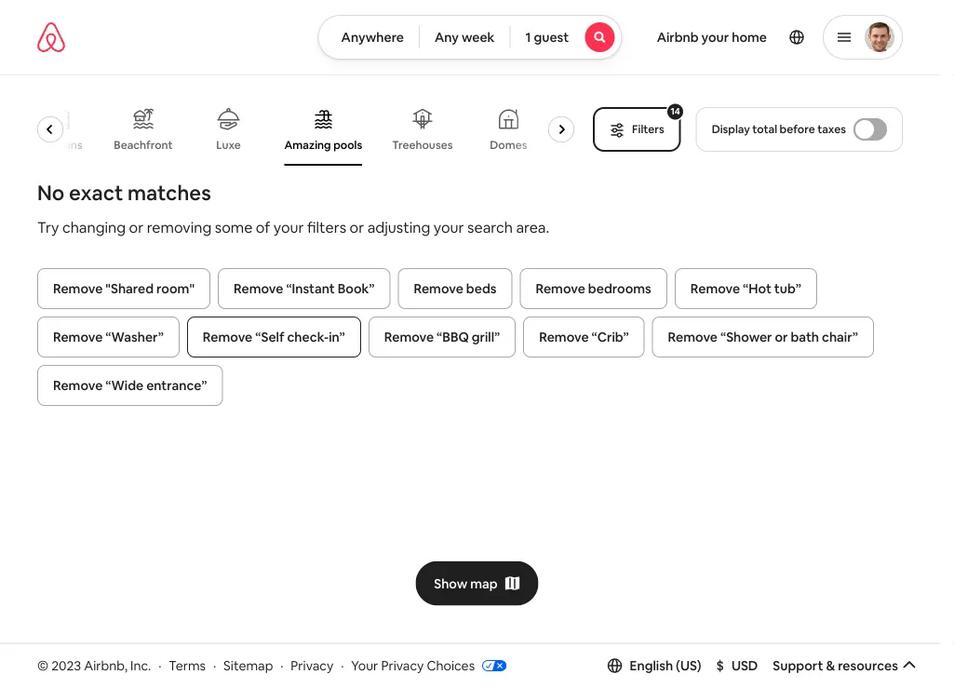 Task type: describe. For each thing, give the bounding box(es) containing it.
remove "shared room"
[[53, 280, 195, 297]]

display
[[712, 122, 750, 136]]

some
[[215, 217, 253, 237]]

any
[[435, 29, 459, 46]]

bath
[[791, 329, 820, 346]]

filters
[[307, 217, 347, 237]]

"bbq
[[437, 329, 469, 346]]

"hot
[[743, 280, 772, 297]]

no
[[37, 179, 65, 206]]

show map button
[[416, 561, 539, 606]]

english (us)
[[630, 657, 702, 674]]

display total before taxes button
[[696, 107, 903, 152]]

remove "self check-in" link
[[187, 317, 361, 358]]

"shared
[[106, 280, 154, 297]]

try changing or removing some of your filters or adjusting your search area.
[[37, 217, 550, 237]]

remove "bbq grill"
[[384, 329, 500, 346]]

1
[[526, 29, 531, 46]]

remove "instant book" link
[[218, 268, 391, 309]]

matches
[[128, 179, 211, 206]]

1 guest button
[[510, 15, 623, 60]]

choices
[[427, 657, 475, 674]]

mansions
[[34, 138, 83, 152]]

2023
[[51, 657, 81, 674]]

$
[[717, 657, 725, 674]]

3 · from the left
[[281, 657, 284, 674]]

sitemap link
[[224, 657, 273, 674]]

bedrooms
[[588, 280, 652, 297]]

remove "shared room" link
[[37, 268, 211, 309]]

exact
[[69, 179, 123, 206]]

or for remove
[[775, 329, 788, 346]]

"self
[[255, 329, 285, 346]]

terms link
[[169, 657, 206, 674]]

1 guest
[[526, 29, 569, 46]]

or for try
[[129, 217, 144, 237]]

grill"
[[472, 329, 500, 346]]

inc.
[[130, 657, 151, 674]]

book"
[[338, 280, 375, 297]]

beds
[[466, 280, 497, 297]]

map
[[471, 575, 498, 592]]

remove for remove "crib"
[[539, 329, 589, 346]]

remove bedrooms link
[[520, 268, 668, 309]]

remove "self check-in"
[[203, 329, 345, 346]]

1 privacy from the left
[[291, 657, 334, 674]]

check-
[[287, 329, 329, 346]]

support & resources
[[773, 657, 899, 674]]

"wide
[[106, 377, 144, 394]]

remove for remove "bbq grill"
[[384, 329, 434, 346]]

adjusting
[[368, 217, 431, 237]]

remove "crib"
[[539, 329, 629, 346]]

remove "bbq grill" link
[[369, 317, 516, 358]]

"crib"
[[592, 329, 629, 346]]

of
[[256, 217, 270, 237]]

english
[[630, 657, 674, 674]]

search
[[468, 217, 513, 237]]

anywhere
[[341, 29, 404, 46]]

remove for remove "shared room"
[[53, 280, 103, 297]]

no exact matches
[[37, 179, 211, 206]]

week
[[462, 29, 495, 46]]

remove for remove "shower or bath chair"
[[668, 329, 718, 346]]

"instant
[[286, 280, 335, 297]]

remove for remove beds
[[414, 280, 464, 297]]

any week
[[435, 29, 495, 46]]

show
[[434, 575, 468, 592]]

total
[[753, 122, 778, 136]]

beachfront
[[114, 138, 173, 152]]

privacy link
[[291, 657, 334, 674]]

airbnb,
[[84, 657, 128, 674]]

your privacy choices link
[[351, 657, 507, 675]]

2 privacy from the left
[[381, 657, 424, 674]]

area.
[[516, 217, 550, 237]]

remove for remove "instant book"
[[234, 280, 284, 297]]

pools
[[334, 138, 363, 152]]



Task type: locate. For each thing, give the bounding box(es) containing it.
remove beds
[[414, 280, 497, 297]]

terms
[[169, 657, 206, 674]]

airbnb your home
[[657, 29, 767, 46]]

remove "wide entrance" link
[[37, 365, 223, 406]]

display total before taxes
[[712, 122, 847, 136]]

remove for remove "washer"
[[53, 329, 103, 346]]

before
[[780, 122, 816, 136]]

remove "crib" link
[[524, 317, 645, 358]]

profile element
[[645, 0, 903, 75]]

changing
[[62, 217, 126, 237]]

remove left "bbq
[[384, 329, 434, 346]]

treehouses
[[393, 138, 454, 152]]

(us)
[[676, 657, 702, 674]]

your right of
[[274, 217, 304, 237]]

or left bath
[[775, 329, 788, 346]]

your privacy choices
[[351, 657, 475, 674]]

amazing
[[285, 138, 332, 152]]

your
[[702, 29, 730, 46], [274, 217, 304, 237], [434, 217, 464, 237]]

0 horizontal spatial your
[[274, 217, 304, 237]]

your inside profile element
[[702, 29, 730, 46]]

your left the search
[[434, 217, 464, 237]]

1 horizontal spatial privacy
[[381, 657, 424, 674]]

any week button
[[419, 15, 511, 60]]

usd
[[732, 657, 758, 674]]

None search field
[[318, 15, 623, 60]]

airbnb
[[657, 29, 699, 46]]

privacy right your
[[381, 657, 424, 674]]

remove bedrooms
[[536, 280, 652, 297]]

remove "shower or bath chair" link
[[653, 317, 875, 358]]

· left your
[[341, 657, 344, 674]]

remove "hot tub" link
[[675, 268, 818, 309]]

0 horizontal spatial privacy
[[291, 657, 334, 674]]

group containing mansions
[[32, 93, 582, 166]]

domes
[[491, 138, 528, 152]]

in"
[[329, 329, 345, 346]]

·
[[159, 657, 162, 674], [213, 657, 216, 674], [281, 657, 284, 674], [341, 657, 344, 674]]

· left privacy link
[[281, 657, 284, 674]]

terms · sitemap · privacy
[[169, 657, 334, 674]]

&
[[827, 657, 836, 674]]

$ usd
[[717, 657, 758, 674]]

remove left beds
[[414, 280, 464, 297]]

remove left the "self
[[203, 329, 253, 346]]

1 horizontal spatial or
[[350, 217, 364, 237]]

removing
[[147, 217, 212, 237]]

2 horizontal spatial or
[[775, 329, 788, 346]]

2 · from the left
[[213, 657, 216, 674]]

remove up remove "crib"
[[536, 280, 586, 297]]

tub"
[[775, 280, 802, 297]]

anywhere button
[[318, 15, 420, 60]]

amazing pools
[[285, 138, 363, 152]]

4 · from the left
[[341, 657, 344, 674]]

remove left "crib"
[[539, 329, 589, 346]]

none search field containing anywhere
[[318, 15, 623, 60]]

luxe
[[217, 138, 242, 152]]

room"
[[157, 280, 195, 297]]

your
[[351, 657, 378, 674]]

remove for remove "hot tub"
[[691, 280, 741, 297]]

or down no exact matches
[[129, 217, 144, 237]]

sitemap
[[224, 657, 273, 674]]

remove left "shared
[[53, 280, 103, 297]]

home
[[732, 29, 767, 46]]

"washer"
[[106, 329, 164, 346]]

remove
[[53, 280, 103, 297], [234, 280, 284, 297], [414, 280, 464, 297], [536, 280, 586, 297], [691, 280, 741, 297], [53, 329, 103, 346], [203, 329, 253, 346], [384, 329, 434, 346], [539, 329, 589, 346], [668, 329, 718, 346], [53, 377, 103, 394]]

privacy left your
[[291, 657, 334, 674]]

show map
[[434, 575, 498, 592]]

remove "instant book"
[[234, 280, 375, 297]]

remove left "washer"
[[53, 329, 103, 346]]

© 2023 airbnb, inc. ·
[[37, 657, 162, 674]]

group
[[32, 93, 582, 166]]

remove for remove "self check-in"
[[203, 329, 253, 346]]

remove for remove bedrooms
[[536, 280, 586, 297]]

0 horizontal spatial or
[[129, 217, 144, 237]]

taxes
[[818, 122, 847, 136]]

your left home
[[702, 29, 730, 46]]

filters button
[[593, 107, 681, 152]]

1 horizontal spatial your
[[434, 217, 464, 237]]

filters
[[633, 122, 665, 136]]

remove up the "self
[[234, 280, 284, 297]]

remove "washer" link
[[37, 317, 180, 358]]

airbnb your home link
[[646, 18, 779, 57]]

guest
[[534, 29, 569, 46]]

support & resources button
[[773, 657, 917, 674]]

remove left "shower
[[668, 329, 718, 346]]

try
[[37, 217, 59, 237]]

resources
[[838, 657, 899, 674]]

chair"
[[822, 329, 859, 346]]

remove for remove "wide entrance"
[[53, 377, 103, 394]]

1 · from the left
[[159, 657, 162, 674]]

or right filters
[[350, 217, 364, 237]]

remove left ""hot"
[[691, 280, 741, 297]]

remove left "wide
[[53, 377, 103, 394]]

support
[[773, 657, 824, 674]]

privacy
[[291, 657, 334, 674], [381, 657, 424, 674]]

· right terms link
[[213, 657, 216, 674]]

2 horizontal spatial your
[[702, 29, 730, 46]]

remove "hot tub"
[[691, 280, 802, 297]]

remove beds link
[[398, 268, 513, 309]]

· right inc.
[[159, 657, 162, 674]]

entrance"
[[146, 377, 207, 394]]

remove "shower or bath chair"
[[668, 329, 859, 346]]

"shower
[[721, 329, 773, 346]]

remove "wide entrance"
[[53, 377, 207, 394]]



Task type: vqa. For each thing, say whether or not it's contained in the screenshot.
County
no



